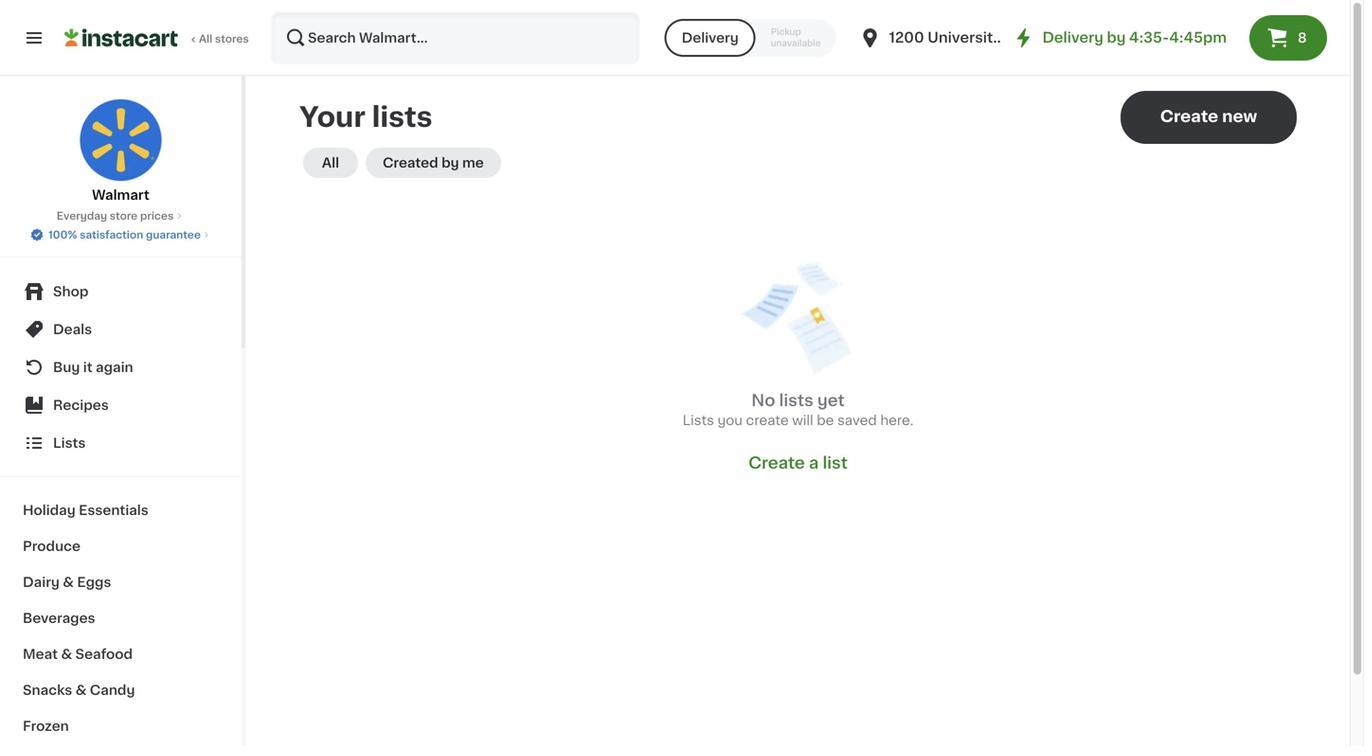 Task type: describe. For each thing, give the bounding box(es) containing it.
it
[[83, 361, 93, 374]]

produce link
[[11, 529, 230, 565]]

4:45pm
[[1170, 31, 1227, 45]]

delivery by 4:35-4:45pm link
[[1013, 27, 1227, 49]]

create new
[[1161, 109, 1258, 125]]

1200 university ave button
[[859, 11, 1033, 64]]

stores
[[215, 34, 249, 44]]

8
[[1298, 31, 1307, 45]]

1200
[[889, 31, 925, 45]]

all for all stores
[[199, 34, 213, 44]]

buy it again
[[53, 361, 133, 374]]

create
[[746, 414, 789, 427]]

dairy & eggs
[[23, 576, 111, 589]]

again
[[96, 361, 133, 374]]

here.
[[881, 414, 914, 427]]

1200 university ave
[[889, 31, 1033, 45]]

essentials
[[79, 504, 149, 517]]

no
[[752, 393, 776, 409]]

ave
[[1006, 31, 1033, 45]]

saved
[[838, 414, 877, 427]]

shop link
[[11, 273, 230, 311]]

new
[[1223, 109, 1258, 125]]

recipes link
[[11, 387, 230, 425]]

create for create a list
[[749, 455, 805, 471]]

walmart logo image
[[79, 99, 163, 182]]

create for create new
[[1161, 109, 1219, 125]]

snacks & candy
[[23, 684, 135, 698]]

lists for no
[[780, 393, 814, 409]]

everyday store prices
[[57, 211, 174, 221]]

your lists
[[299, 104, 433, 131]]

& for meat
[[61, 648, 72, 661]]

created by me
[[383, 156, 484, 170]]

be
[[817, 414, 834, 427]]

lists link
[[11, 425, 230, 462]]

delivery for delivery by 4:35-4:45pm
[[1043, 31, 1104, 45]]

dairy
[[23, 576, 60, 589]]

frozen
[[23, 720, 69, 734]]

Search field
[[273, 13, 638, 63]]

4:35-
[[1130, 31, 1170, 45]]

all for all
[[322, 156, 339, 170]]

by for delivery
[[1107, 31, 1126, 45]]

holiday essentials
[[23, 504, 149, 517]]

100%
[[48, 230, 77, 240]]

& for snacks
[[76, 684, 87, 698]]

deals
[[53, 323, 92, 336]]

service type group
[[665, 19, 836, 57]]

your
[[299, 104, 366, 131]]

created
[[383, 156, 438, 170]]

everyday store prices link
[[57, 208, 185, 224]]

instacart logo image
[[64, 27, 178, 49]]



Task type: vqa. For each thing, say whether or not it's contained in the screenshot.
the items for Add
no



Task type: locate. For each thing, give the bounding box(es) containing it.
lists inside no lists yet lists you create will be saved here.
[[780, 393, 814, 409]]

delivery by 4:35-4:45pm
[[1043, 31, 1227, 45]]

create inside "create new" button
[[1161, 109, 1219, 125]]

snacks & candy link
[[11, 673, 230, 709]]

eggs
[[77, 576, 111, 589]]

0 horizontal spatial lists
[[372, 104, 433, 131]]

walmart
[[92, 189, 150, 202]]

by
[[1107, 31, 1126, 45], [442, 156, 459, 170]]

create left the a
[[749, 455, 805, 471]]

all inside all stores link
[[199, 34, 213, 44]]

created by me button
[[366, 148, 501, 178]]

lists inside no lists yet lists you create will be saved here.
[[683, 414, 714, 427]]

will
[[792, 414, 814, 427]]

1 vertical spatial by
[[442, 156, 459, 170]]

recipes
[[53, 399, 109, 412]]

holiday
[[23, 504, 76, 517]]

all stores
[[199, 34, 249, 44]]

me
[[462, 156, 484, 170]]

lists left you
[[683, 414, 714, 427]]

beverages link
[[11, 601, 230, 637]]

0 horizontal spatial lists
[[53, 437, 86, 450]]

1 vertical spatial all
[[322, 156, 339, 170]]

lists
[[372, 104, 433, 131], [780, 393, 814, 409]]

100% satisfaction guarantee
[[48, 230, 201, 240]]

lists up created
[[372, 104, 433, 131]]

no lists yet lists you create will be saved here.
[[683, 393, 914, 427]]

by left 4:35-
[[1107, 31, 1126, 45]]

by inside button
[[442, 156, 459, 170]]

you
[[718, 414, 743, 427]]

1 vertical spatial create
[[749, 455, 805, 471]]

frozen link
[[11, 709, 230, 745]]

delivery inside button
[[682, 31, 739, 45]]

& left candy at the left bottom
[[76, 684, 87, 698]]

0 vertical spatial lists
[[683, 414, 714, 427]]

1 horizontal spatial by
[[1107, 31, 1126, 45]]

all stores link
[[64, 11, 250, 64]]

yet
[[818, 393, 845, 409]]

buy
[[53, 361, 80, 374]]

dairy & eggs link
[[11, 565, 230, 601]]

0 horizontal spatial all
[[199, 34, 213, 44]]

meat & seafood link
[[11, 637, 230, 673]]

0 horizontal spatial delivery
[[682, 31, 739, 45]]

delivery for delivery
[[682, 31, 739, 45]]

create new button
[[1121, 91, 1297, 144]]

produce
[[23, 540, 81, 553]]

lists
[[683, 414, 714, 427], [53, 437, 86, 450]]

1 vertical spatial &
[[61, 648, 72, 661]]

create inside create a list link
[[749, 455, 805, 471]]

walmart link
[[79, 99, 163, 205]]

0 vertical spatial by
[[1107, 31, 1126, 45]]

1 horizontal spatial delivery
[[1043, 31, 1104, 45]]

1 horizontal spatial create
[[1161, 109, 1219, 125]]

create a list link
[[749, 453, 848, 474]]

all down your
[[322, 156, 339, 170]]

all left stores
[[199, 34, 213, 44]]

create a list
[[749, 455, 848, 471]]

holiday essentials link
[[11, 493, 230, 529]]

0 vertical spatial create
[[1161, 109, 1219, 125]]

candy
[[90, 684, 135, 698]]

0 horizontal spatial create
[[749, 455, 805, 471]]

create left new
[[1161, 109, 1219, 125]]

1 vertical spatial lists
[[780, 393, 814, 409]]

all inside all button
[[322, 156, 339, 170]]

100% satisfaction guarantee button
[[29, 224, 212, 243]]

delivery
[[1043, 31, 1104, 45], [682, 31, 739, 45]]

1 vertical spatial lists
[[53, 437, 86, 450]]

satisfaction
[[80, 230, 143, 240]]

& right meat
[[61, 648, 72, 661]]

snacks
[[23, 684, 72, 698]]

& for dairy
[[63, 576, 74, 589]]

0 vertical spatial &
[[63, 576, 74, 589]]

create
[[1161, 109, 1219, 125], [749, 455, 805, 471]]

guarantee
[[146, 230, 201, 240]]

1 horizontal spatial all
[[322, 156, 339, 170]]

0 vertical spatial all
[[199, 34, 213, 44]]

everyday
[[57, 211, 107, 221]]

0 vertical spatial lists
[[372, 104, 433, 131]]

deals link
[[11, 311, 230, 349]]

seafood
[[75, 648, 133, 661]]

delivery button
[[665, 19, 756, 57]]

&
[[63, 576, 74, 589], [61, 648, 72, 661], [76, 684, 87, 698]]

shop
[[53, 285, 89, 299]]

list
[[823, 455, 848, 471]]

lists for your
[[372, 104, 433, 131]]

8 button
[[1250, 15, 1328, 61]]

2 vertical spatial &
[[76, 684, 87, 698]]

buy it again link
[[11, 349, 230, 387]]

meat & seafood
[[23, 648, 133, 661]]

1 horizontal spatial lists
[[780, 393, 814, 409]]

by for created
[[442, 156, 459, 170]]

all
[[199, 34, 213, 44], [322, 156, 339, 170]]

1 horizontal spatial lists
[[683, 414, 714, 427]]

prices
[[140, 211, 174, 221]]

by left me
[[442, 156, 459, 170]]

a
[[809, 455, 819, 471]]

None search field
[[271, 11, 640, 64]]

lists down recipes at the left
[[53, 437, 86, 450]]

beverages
[[23, 612, 95, 625]]

all button
[[303, 148, 358, 178]]

university
[[928, 31, 1003, 45]]

& left eggs
[[63, 576, 74, 589]]

meat
[[23, 648, 58, 661]]

store
[[110, 211, 138, 221]]

0 horizontal spatial by
[[442, 156, 459, 170]]

lists up will
[[780, 393, 814, 409]]



